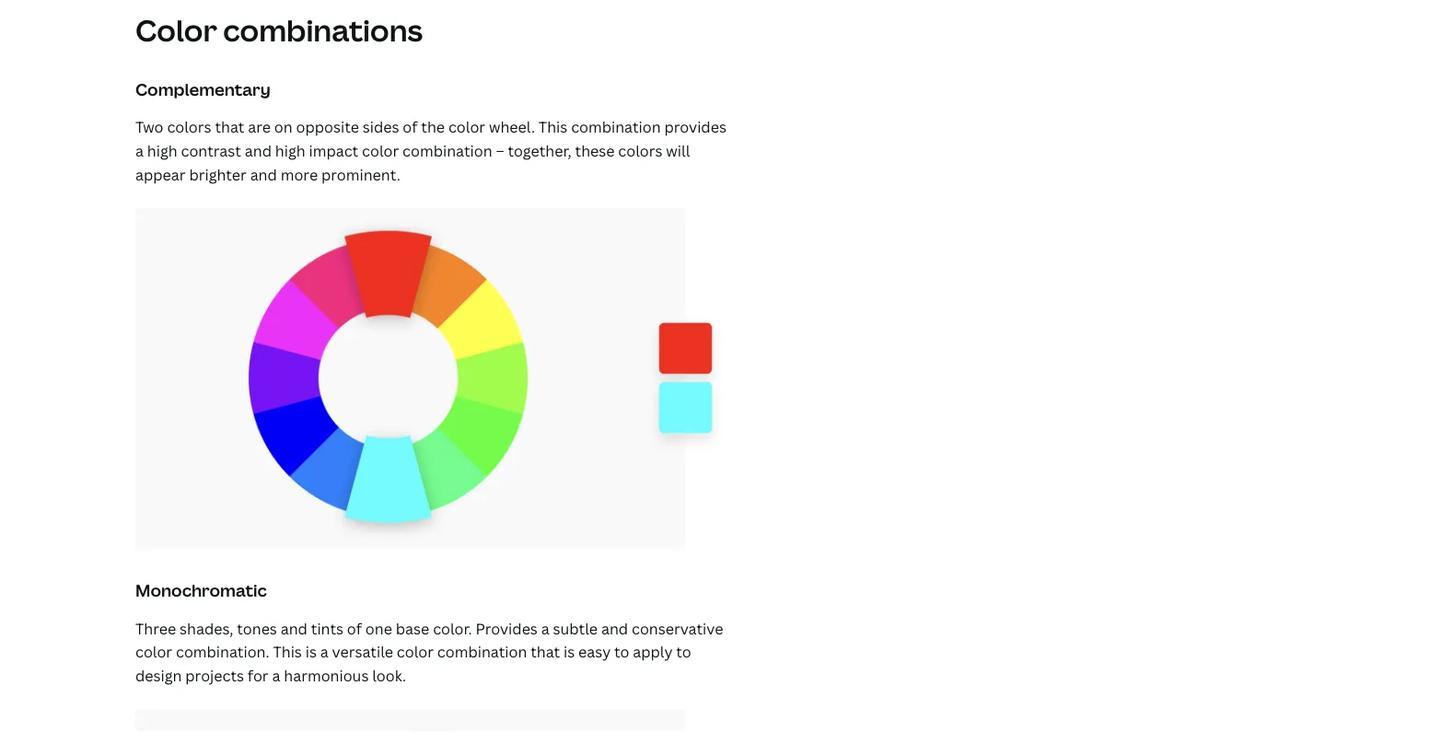 Task type: describe. For each thing, give the bounding box(es) containing it.
color right the
[[449, 117, 486, 137]]

a inside two colors that are on opposite sides of the color wheel. this combination provides a high contrast and high impact color combination – together, these colors will appear brighter and more prominent.
[[135, 141, 144, 160]]

complementary colors image
[[135, 208, 727, 548]]

look.
[[372, 665, 406, 685]]

0 vertical spatial combination
[[571, 117, 661, 137]]

sides
[[363, 117, 399, 137]]

color
[[135, 10, 217, 50]]

1 high from the left
[[147, 141, 177, 160]]

monochromatic
[[135, 579, 267, 602]]

combination.
[[176, 642, 270, 662]]

will
[[666, 141, 690, 160]]

contrast
[[181, 141, 241, 160]]

two colors that are on opposite sides of the color wheel. this combination provides a high contrast and high impact color combination – together, these colors will appear brighter and more prominent.
[[135, 117, 727, 184]]

provides
[[476, 618, 538, 638]]

base
[[396, 618, 430, 638]]

on
[[274, 117, 293, 137]]

provides
[[665, 117, 727, 137]]

tints
[[311, 618, 344, 638]]

brighter
[[189, 164, 247, 184]]

are
[[248, 117, 271, 137]]

three
[[135, 618, 176, 638]]

color down three
[[135, 642, 172, 662]]

tones
[[237, 618, 277, 638]]

0 horizontal spatial colors
[[167, 117, 211, 137]]

shades,
[[180, 618, 233, 638]]

together,
[[508, 141, 572, 160]]

monochromatic colors image
[[135, 709, 727, 732]]

color down base
[[397, 642, 434, 662]]

this inside the three shades, tones and tints of one base color. provides a subtle and conservative color combination. this is a versatile color combination that is easy to apply to design projects for a harmonious look.
[[273, 642, 302, 662]]

2 high from the left
[[275, 141, 305, 160]]

harmonious
[[284, 665, 369, 685]]

two
[[135, 117, 164, 137]]

opposite
[[296, 117, 359, 137]]

the
[[421, 117, 445, 137]]

a left subtle
[[541, 618, 550, 638]]

for
[[248, 665, 269, 685]]

three shades, tones and tints of one base color. provides a subtle and conservative color combination. this is a versatile color combination that is easy to apply to design projects for a harmonious look.
[[135, 618, 723, 685]]

that inside two colors that are on opposite sides of the color wheel. this combination provides a high contrast and high impact color combination – together, these colors will appear brighter and more prominent.
[[215, 117, 244, 137]]

1 is from the left
[[306, 642, 317, 662]]

of inside the three shades, tones and tints of one base color. provides a subtle and conservative color combination. this is a versatile color combination that is easy to apply to design projects for a harmonious look.
[[347, 618, 362, 638]]

1 vertical spatial colors
[[618, 141, 663, 160]]

projects
[[185, 665, 244, 685]]

a right for
[[272, 665, 280, 685]]



Task type: locate. For each thing, give the bounding box(es) containing it.
a up harmonious
[[320, 642, 329, 662]]

one
[[366, 618, 392, 638]]

color.
[[433, 618, 472, 638]]

high up appear
[[147, 141, 177, 160]]

2 vertical spatial combination
[[437, 642, 527, 662]]

and up easy
[[601, 618, 628, 638]]

combination for subtle
[[437, 642, 527, 662]]

0 vertical spatial of
[[403, 117, 418, 137]]

1 horizontal spatial is
[[564, 642, 575, 662]]

easy
[[579, 642, 611, 662]]

1 to from the left
[[614, 642, 630, 662]]

1 vertical spatial of
[[347, 618, 362, 638]]

this
[[539, 117, 568, 137], [273, 642, 302, 662]]

1 vertical spatial this
[[273, 642, 302, 662]]

0 horizontal spatial to
[[614, 642, 630, 662]]

to
[[614, 642, 630, 662], [676, 642, 692, 662]]

2 to from the left
[[676, 642, 692, 662]]

color combinations
[[135, 10, 423, 50]]

combination down the
[[403, 141, 492, 160]]

color down the sides
[[362, 141, 399, 160]]

0 vertical spatial this
[[539, 117, 568, 137]]

0 horizontal spatial high
[[147, 141, 177, 160]]

of
[[403, 117, 418, 137], [347, 618, 362, 638]]

apply
[[633, 642, 673, 662]]

1 horizontal spatial that
[[531, 642, 560, 662]]

a
[[135, 141, 144, 160], [541, 618, 550, 638], [320, 642, 329, 662], [272, 665, 280, 685]]

1 vertical spatial combination
[[403, 141, 492, 160]]

subtle
[[553, 618, 598, 638]]

high
[[147, 141, 177, 160], [275, 141, 305, 160]]

and
[[245, 141, 272, 160], [250, 164, 277, 184], [281, 618, 308, 638], [601, 618, 628, 638]]

combination up these
[[571, 117, 661, 137]]

is
[[306, 642, 317, 662], [564, 642, 575, 662]]

1 horizontal spatial this
[[539, 117, 568, 137]]

1 horizontal spatial colors
[[618, 141, 663, 160]]

wheel.
[[489, 117, 535, 137]]

more
[[281, 164, 318, 184]]

and down are
[[245, 141, 272, 160]]

1 vertical spatial that
[[531, 642, 560, 662]]

this up together,
[[539, 117, 568, 137]]

colors left will at the left
[[618, 141, 663, 160]]

impact
[[309, 141, 359, 160]]

combination for this
[[403, 141, 492, 160]]

0 horizontal spatial that
[[215, 117, 244, 137]]

combination down provides
[[437, 642, 527, 662]]

0 horizontal spatial of
[[347, 618, 362, 638]]

combination inside the three shades, tones and tints of one base color. provides a subtle and conservative color combination. this is a versatile color combination that is easy to apply to design projects for a harmonious look.
[[437, 642, 527, 662]]

and left tints
[[281, 618, 308, 638]]

2 is from the left
[[564, 642, 575, 662]]

0 horizontal spatial this
[[273, 642, 302, 662]]

combination
[[571, 117, 661, 137], [403, 141, 492, 160], [437, 642, 527, 662]]

and left more
[[250, 164, 277, 184]]

1 horizontal spatial high
[[275, 141, 305, 160]]

combinations
[[223, 10, 423, 50]]

colors up contrast
[[167, 117, 211, 137]]

is up harmonious
[[306, 642, 317, 662]]

versatile
[[332, 642, 393, 662]]

1 horizontal spatial of
[[403, 117, 418, 137]]

that left are
[[215, 117, 244, 137]]

complementary
[[135, 78, 271, 101]]

color
[[449, 117, 486, 137], [362, 141, 399, 160], [135, 642, 172, 662], [397, 642, 434, 662]]

of inside two colors that are on opposite sides of the color wheel. this combination provides a high contrast and high impact color combination – together, these colors will appear brighter and more prominent.
[[403, 117, 418, 137]]

0 vertical spatial colors
[[167, 117, 211, 137]]

that inside the three shades, tones and tints of one base color. provides a subtle and conservative color combination. this is a versatile color combination that is easy to apply to design projects for a harmonious look.
[[531, 642, 560, 662]]

design
[[135, 665, 182, 685]]

that
[[215, 117, 244, 137], [531, 642, 560, 662]]

this down the tones
[[273, 642, 302, 662]]

a down two on the left top
[[135, 141, 144, 160]]

1 horizontal spatial to
[[676, 642, 692, 662]]

colors
[[167, 117, 211, 137], [618, 141, 663, 160]]

0 vertical spatial that
[[215, 117, 244, 137]]

prominent.
[[321, 164, 401, 184]]

appear
[[135, 164, 186, 184]]

these
[[575, 141, 615, 160]]

of left the
[[403, 117, 418, 137]]

that down subtle
[[531, 642, 560, 662]]

this inside two colors that are on opposite sides of the color wheel. this combination provides a high contrast and high impact color combination – together, these colors will appear brighter and more prominent.
[[539, 117, 568, 137]]

0 horizontal spatial is
[[306, 642, 317, 662]]

is down subtle
[[564, 642, 575, 662]]

high down on
[[275, 141, 305, 160]]

of left one
[[347, 618, 362, 638]]

to right easy
[[614, 642, 630, 662]]

–
[[496, 141, 504, 160]]

conservative
[[632, 618, 723, 638]]

to down conservative
[[676, 642, 692, 662]]



Task type: vqa. For each thing, say whether or not it's contained in the screenshot.
right that
yes



